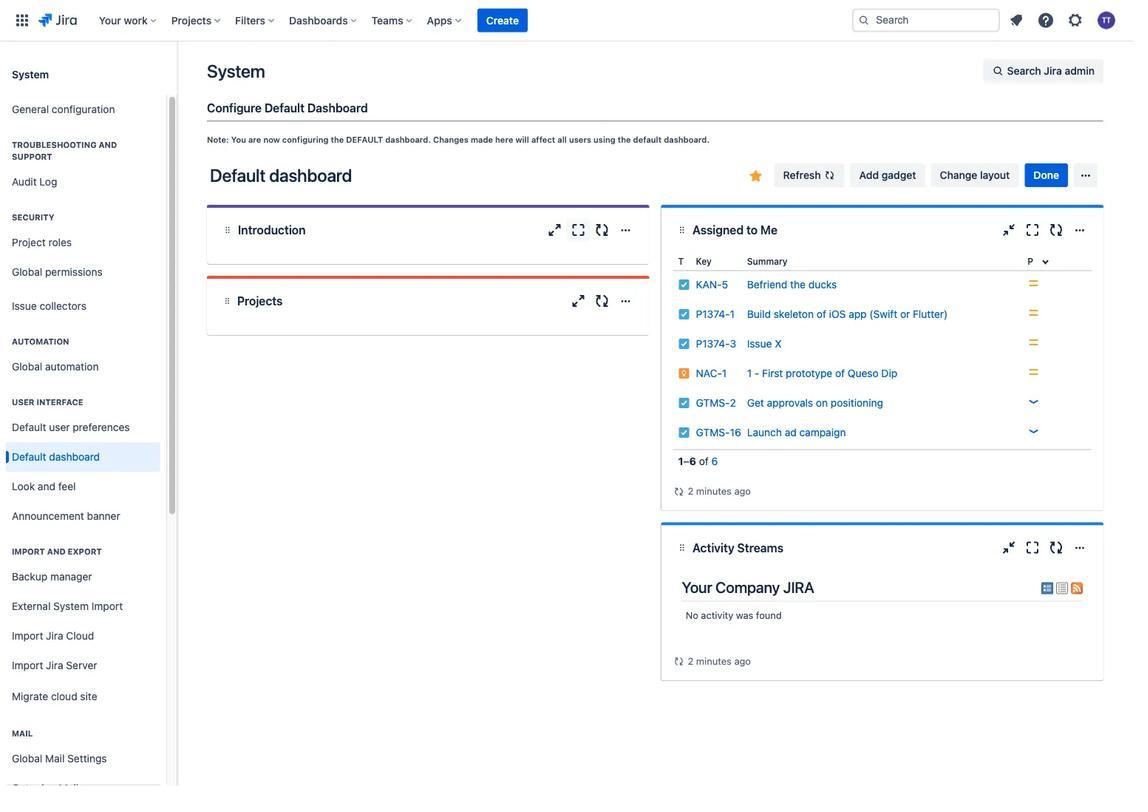 Task type: locate. For each thing, give the bounding box(es) containing it.
log
[[40, 176, 57, 188]]

1 vertical spatial 2 minutes ago
[[688, 655, 751, 666]]

low image for get approvals on positioning
[[1028, 396, 1040, 407]]

2 inside the activity streams region
[[688, 655, 694, 666]]

system
[[207, 61, 265, 81], [12, 68, 49, 80], [53, 600, 89, 612]]

on
[[816, 397, 828, 409]]

more actions for assigned to me gadget image
[[1072, 221, 1089, 239]]

default dashboard down now
[[210, 165, 352, 186]]

1 2 minutes ago from the top
[[688, 485, 751, 497]]

2 minutes ago inside the assigned to me region
[[688, 485, 751, 497]]

create
[[486, 14, 519, 26]]

0 vertical spatial mail
[[12, 729, 33, 738]]

minutes inside the assigned to me region
[[696, 485, 732, 497]]

p1374-1 link
[[696, 308, 735, 320]]

assigned to me region
[[673, 252, 1092, 499]]

using
[[594, 135, 616, 145]]

p1374- down kan-5 link
[[696, 308, 730, 320]]

2 horizontal spatial system
[[207, 61, 265, 81]]

me
[[761, 223, 778, 237]]

task image up idea icon
[[678, 338, 690, 350]]

2 minutes ago
[[688, 485, 751, 497], [688, 655, 751, 666]]

general configuration link
[[6, 95, 160, 124]]

search
[[1008, 65, 1042, 77]]

2 horizontal spatial the
[[791, 278, 806, 291]]

1
[[730, 308, 735, 320], [722, 367, 727, 379], [747, 367, 752, 379], [678, 455, 684, 467]]

summary
[[747, 256, 788, 266]]

1 vertical spatial and
[[38, 480, 55, 493]]

or
[[901, 308, 911, 320]]

1 horizontal spatial projects
[[237, 294, 283, 308]]

1 vertical spatial p1374-
[[696, 338, 730, 350]]

queso
[[848, 367, 879, 379]]

1 vertical spatial issue
[[747, 338, 772, 350]]

import up migrate
[[12, 659, 43, 672]]

task image left p1374-1
[[678, 308, 690, 320]]

0 vertical spatial projects
[[171, 14, 212, 26]]

jira left admin
[[1044, 65, 1063, 77]]

minutes right an arrow curved in a circular way on the button that refreshes the dashboard image
[[696, 655, 732, 666]]

assigned
[[693, 223, 744, 237]]

2 left get
[[730, 397, 736, 409]]

default dashboard down user
[[12, 451, 100, 463]]

0 vertical spatial ago
[[735, 485, 751, 497]]

0 horizontal spatial mail
[[12, 729, 33, 738]]

your profile and settings image
[[1098, 11, 1116, 29]]

1 p1374- from the top
[[696, 308, 730, 320]]

2 vertical spatial global
[[12, 753, 42, 765]]

1 vertical spatial task image
[[678, 308, 690, 320]]

issue x
[[747, 338, 782, 350]]

p1374-1
[[696, 308, 735, 320]]

import for import jira server
[[12, 659, 43, 672]]

0 vertical spatial minutes
[[696, 485, 732, 497]]

add gadget
[[860, 169, 917, 181]]

2 right an arrow curved in a circular way on the button that refreshes the dashboard image
[[688, 655, 694, 666]]

dashboard down configuring
[[269, 165, 352, 186]]

issue left collectors
[[12, 300, 37, 312]]

2 6 from the left
[[712, 455, 718, 467]]

ago for to
[[735, 485, 751, 497]]

refresh activity streams image
[[1048, 539, 1066, 557]]

1 vertical spatial ago
[[735, 655, 751, 666]]

2 medium image from the top
[[1028, 307, 1040, 319]]

0 vertical spatial jira
[[1044, 65, 1063, 77]]

1 horizontal spatial your
[[682, 578, 713, 596]]

your left the work on the top left
[[99, 14, 121, 26]]

2 minutes from the top
[[696, 655, 732, 666]]

search jira admin button
[[984, 59, 1104, 83]]

idea image
[[678, 368, 690, 379]]

add
[[860, 169, 879, 181]]

import up backup
[[12, 547, 45, 556]]

task image for p1374-3
[[678, 338, 690, 350]]

nac-1 link
[[696, 367, 727, 379]]

minutes for assigned
[[696, 485, 732, 497]]

2 2 minutes ago from the top
[[688, 655, 751, 666]]

1 horizontal spatial issue
[[747, 338, 772, 350]]

3 global from the top
[[12, 753, 42, 765]]

gtms-
[[696, 397, 730, 409], [696, 426, 730, 439]]

import for import jira cloud
[[12, 630, 43, 642]]

security
[[12, 213, 54, 222]]

0 horizontal spatial dashboard.
[[385, 135, 431, 145]]

2 task image from the top
[[678, 427, 690, 439]]

the left ducks
[[791, 278, 806, 291]]

activity
[[693, 541, 735, 555]]

p1374- for 1
[[696, 308, 730, 320]]

1 horizontal spatial the
[[618, 135, 631, 145]]

0 vertical spatial and
[[99, 140, 117, 150]]

your inside the activity streams region
[[682, 578, 713, 596]]

project roles link
[[6, 228, 160, 257]]

1 horizontal spatial dashboard
[[269, 165, 352, 186]]

more dashboard actions image
[[1077, 166, 1095, 184]]

1 minutes from the top
[[696, 485, 732, 497]]

notifications image
[[1008, 11, 1026, 29]]

mail left settings
[[45, 753, 65, 765]]

1 vertical spatial projects
[[237, 294, 283, 308]]

global left settings
[[12, 753, 42, 765]]

2 vertical spatial 2
[[688, 655, 694, 666]]

task image down idea icon
[[678, 397, 690, 409]]

2 global from the top
[[12, 361, 42, 373]]

0 vertical spatial of
[[817, 308, 827, 320]]

minutes inside the activity streams region
[[696, 655, 732, 666]]

and
[[99, 140, 117, 150], [38, 480, 55, 493], [47, 547, 66, 556]]

minutes for activity
[[696, 655, 732, 666]]

an arrow curved in a circular way on the button that refreshes the dashboard image
[[673, 655, 685, 667]]

import down backup manager link
[[92, 600, 123, 612]]

default dashboard
[[210, 165, 352, 186], [12, 451, 100, 463]]

1 ago from the top
[[735, 485, 751, 497]]

0 horizontal spatial default dashboard
[[12, 451, 100, 463]]

system up configure
[[207, 61, 265, 81]]

the left default
[[331, 135, 344, 145]]

jira left cloud
[[46, 630, 63, 642]]

ago for streams
[[735, 655, 751, 666]]

security group
[[6, 197, 160, 291]]

dashboard. left changes
[[385, 135, 431, 145]]

jira image
[[38, 11, 77, 29], [38, 11, 77, 29]]

project roles
[[12, 236, 72, 249]]

1 horizontal spatial 6
[[712, 455, 718, 467]]

1 horizontal spatial mail
[[45, 753, 65, 765]]

system up general
[[12, 68, 49, 80]]

1 vertical spatial 2
[[688, 485, 694, 497]]

refresh assigned to me image
[[1048, 221, 1066, 239]]

changes
[[433, 135, 469, 145]]

16
[[730, 426, 742, 439]]

1 gtms- from the top
[[696, 397, 730, 409]]

projects up sidebar navigation image
[[171, 14, 212, 26]]

jira inside button
[[1044, 65, 1063, 77]]

2 dashboard. from the left
[[664, 135, 710, 145]]

0 horizontal spatial dashboard
[[49, 451, 100, 463]]

announcement banner link
[[6, 501, 160, 531]]

x
[[775, 338, 782, 350]]

1 vertical spatial mail
[[45, 753, 65, 765]]

task image for kan-5
[[678, 279, 690, 291]]

system down manager
[[53, 600, 89, 612]]

1 low image from the top
[[1028, 396, 1040, 407]]

1 vertical spatial default dashboard
[[12, 451, 100, 463]]

change layout
[[940, 169, 1010, 181]]

your
[[99, 14, 121, 26], [682, 578, 713, 596]]

default
[[346, 135, 383, 145]]

6 right –
[[712, 455, 718, 467]]

teams
[[372, 14, 404, 26]]

banner
[[0, 0, 1134, 41]]

2 p1374- from the top
[[696, 338, 730, 350]]

star default dashboard image
[[747, 167, 765, 185]]

ago inside the assigned to me region
[[735, 485, 751, 497]]

minutes down 6 link
[[696, 485, 732, 497]]

0 vertical spatial gtms-
[[696, 397, 730, 409]]

import jira cloud
[[12, 630, 94, 642]]

gadget
[[882, 169, 917, 181]]

0 vertical spatial p1374-
[[696, 308, 730, 320]]

manager
[[50, 571, 92, 583]]

2 low image from the top
[[1028, 425, 1040, 437]]

0 horizontal spatial 6
[[690, 455, 697, 467]]

projects down introduction
[[237, 294, 283, 308]]

your inside popup button
[[99, 14, 121, 26]]

import for import and export
[[12, 547, 45, 556]]

global down project
[[12, 266, 42, 278]]

befriend
[[747, 278, 788, 291]]

3 task image from the top
[[678, 397, 690, 409]]

0 vertical spatial low image
[[1028, 396, 1040, 407]]

low image
[[1028, 396, 1040, 407], [1028, 425, 1040, 437]]

task image
[[678, 279, 690, 291], [678, 308, 690, 320], [678, 397, 690, 409]]

of left 6 link
[[699, 455, 709, 467]]

ago up activity streams
[[735, 485, 751, 497]]

3
[[730, 338, 737, 350]]

your up no
[[682, 578, 713, 596]]

settings
[[67, 753, 107, 765]]

found
[[756, 610, 782, 621]]

medium image for build skeleton of ios app (swift or flutter)
[[1028, 307, 1040, 319]]

1 vertical spatial of
[[836, 367, 845, 379]]

default user preferences link
[[6, 413, 160, 442]]

backup manager link
[[6, 562, 160, 592]]

site
[[80, 690, 97, 703]]

1 - first prototype of queso dip link
[[747, 367, 898, 379]]

1 task image from the top
[[678, 279, 690, 291]]

global inside "global automation" 'link'
[[12, 361, 42, 373]]

and for troubleshooting
[[99, 140, 117, 150]]

campaign
[[800, 426, 846, 439]]

migrate
[[12, 690, 48, 703]]

and down configuration
[[99, 140, 117, 150]]

note: you are now configuring the default dashboard. changes made here will affect all users using the default  dashboard.
[[207, 135, 710, 145]]

0 vertical spatial task image
[[678, 279, 690, 291]]

1 down p1374-3 'link'
[[722, 367, 727, 379]]

1 left -
[[747, 367, 752, 379]]

default down you
[[210, 165, 266, 186]]

0 vertical spatial issue
[[12, 300, 37, 312]]

medium image
[[1028, 277, 1040, 289], [1028, 307, 1040, 319], [1028, 336, 1040, 348], [1028, 366, 1040, 378]]

0 vertical spatial task image
[[678, 338, 690, 350]]

dip
[[882, 367, 898, 379]]

refresh projects image
[[593, 292, 611, 310]]

more actions for activity streams gadget image
[[1072, 539, 1089, 557]]

2 horizontal spatial of
[[836, 367, 845, 379]]

launch ad campaign link
[[747, 426, 846, 439]]

and inside 'link'
[[38, 480, 55, 493]]

task image up –
[[678, 427, 690, 439]]

global automation
[[12, 361, 99, 373]]

1 vertical spatial dashboard
[[49, 451, 100, 463]]

default
[[633, 135, 662, 145]]

no
[[686, 610, 699, 621]]

and left feel
[[38, 480, 55, 493]]

of left ios
[[817, 308, 827, 320]]

1 task image from the top
[[678, 338, 690, 350]]

2 vertical spatial jira
[[46, 659, 63, 672]]

0 horizontal spatial your
[[99, 14, 121, 26]]

kan-
[[696, 278, 722, 291]]

migrate cloud site link
[[6, 680, 160, 713]]

global inside global mail settings link
[[12, 753, 42, 765]]

2
[[730, 397, 736, 409], [688, 485, 694, 497], [688, 655, 694, 666]]

minutes
[[696, 485, 732, 497], [696, 655, 732, 666]]

key
[[696, 256, 712, 266]]

default down user on the left of page
[[12, 421, 46, 433]]

task image down the t
[[678, 279, 690, 291]]

2 vertical spatial and
[[47, 547, 66, 556]]

maximize introduction image
[[570, 221, 588, 239]]

gtms- down nac-1
[[696, 397, 730, 409]]

2 right an arrow curved in a circular way on the button that refreshes the dashboard icon
[[688, 485, 694, 497]]

1 global from the top
[[12, 266, 42, 278]]

4 medium image from the top
[[1028, 366, 1040, 378]]

2 task image from the top
[[678, 308, 690, 320]]

2 minutes ago inside the activity streams region
[[688, 655, 751, 666]]

0 vertical spatial default dashboard
[[210, 165, 352, 186]]

mail down migrate
[[12, 729, 33, 738]]

issue inside issue collectors link
[[12, 300, 37, 312]]

now
[[264, 135, 280, 145]]

announcement banner
[[12, 510, 120, 522]]

projects inside popup button
[[171, 14, 212, 26]]

expand projects image
[[570, 292, 588, 310]]

admin
[[1065, 65, 1095, 77]]

2 minutes ago right an arrow curved in a circular way on the button that refreshes the dashboard image
[[688, 655, 751, 666]]

6 left 6 link
[[690, 455, 697, 467]]

import down "external"
[[12, 630, 43, 642]]

0 vertical spatial dashboard
[[269, 165, 352, 186]]

dashboard down default user preferences
[[49, 451, 100, 463]]

global mail settings
[[12, 753, 107, 765]]

more actions for introduction gadget image
[[617, 221, 635, 239]]

0 vertical spatial your
[[99, 14, 121, 26]]

automation
[[12, 337, 69, 346]]

1 vertical spatial global
[[12, 361, 42, 373]]

projects
[[171, 14, 212, 26], [237, 294, 283, 308]]

jira
[[1044, 65, 1063, 77], [46, 630, 63, 642], [46, 659, 63, 672]]

audit
[[12, 176, 37, 188]]

global inside global permissions link
[[12, 266, 42, 278]]

configure default dashboard
[[207, 101, 368, 115]]

2 for assigned
[[688, 485, 694, 497]]

dashboard. right default
[[664, 135, 710, 145]]

p1374- up nac-1
[[696, 338, 730, 350]]

medium image for 1 - first prototype of queso dip
[[1028, 366, 1040, 378]]

announcement
[[12, 510, 84, 522]]

and inside troubleshooting and support
[[99, 140, 117, 150]]

1 vertical spatial task image
[[678, 427, 690, 439]]

mail group
[[6, 713, 160, 786]]

activity streams region
[[673, 570, 1092, 669]]

task image
[[678, 338, 690, 350], [678, 427, 690, 439]]

ago inside the activity streams region
[[735, 655, 751, 666]]

1 vertical spatial gtms-
[[696, 426, 730, 439]]

global permissions
[[12, 266, 103, 278]]

1 6 from the left
[[690, 455, 697, 467]]

settings image
[[1067, 11, 1085, 29]]

1 medium image from the top
[[1028, 277, 1040, 289]]

ago down was
[[735, 655, 751, 666]]

0 vertical spatial 2 minutes ago
[[688, 485, 751, 497]]

2 vertical spatial of
[[699, 455, 709, 467]]

3 medium image from the top
[[1028, 336, 1040, 348]]

the right using
[[618, 135, 631, 145]]

1 vertical spatial jira
[[46, 630, 63, 642]]

1 vertical spatial minutes
[[696, 655, 732, 666]]

2 vertical spatial task image
[[678, 397, 690, 409]]

global down automation at the top left of the page
[[12, 361, 42, 373]]

and up backup manager on the bottom left of page
[[47, 547, 66, 556]]

0 horizontal spatial the
[[331, 135, 344, 145]]

company
[[716, 578, 780, 596]]

2 gtms- from the top
[[696, 426, 730, 439]]

dashboard inside user interface group
[[49, 451, 100, 463]]

0 horizontal spatial of
[[699, 455, 709, 467]]

1 horizontal spatial dashboard.
[[664, 135, 710, 145]]

feel
[[58, 480, 76, 493]]

gtms- up 6 link
[[696, 426, 730, 439]]

jira for server
[[46, 659, 63, 672]]

approvals
[[767, 397, 814, 409]]

the
[[331, 135, 344, 145], [618, 135, 631, 145], [791, 278, 806, 291]]

issue left x
[[747, 338, 772, 350]]

-
[[755, 367, 760, 379]]

0 horizontal spatial projects
[[171, 14, 212, 26]]

and for look
[[38, 480, 55, 493]]

2 ago from the top
[[735, 655, 751, 666]]

import and export group
[[6, 531, 160, 717]]

issue inside the assigned to me region
[[747, 338, 772, 350]]

0 vertical spatial global
[[12, 266, 42, 278]]

1 horizontal spatial system
[[53, 600, 89, 612]]

primary element
[[9, 0, 853, 41]]

task image for gtms-16
[[678, 427, 690, 439]]

1 vertical spatial your
[[682, 578, 713, 596]]

2 minutes ago down 6 link
[[688, 485, 751, 497]]

of left queso
[[836, 367, 845, 379]]

gtms- for 2
[[696, 397, 730, 409]]

jira for cloud
[[46, 630, 63, 642]]

apps
[[427, 14, 452, 26]]

import jira server link
[[6, 651, 160, 680]]

jira left server
[[46, 659, 63, 672]]

0 horizontal spatial issue
[[12, 300, 37, 312]]

1 vertical spatial low image
[[1028, 425, 1040, 437]]

2 minutes ago for activity
[[688, 655, 751, 666]]



Task type: describe. For each thing, give the bounding box(es) containing it.
default user preferences
[[12, 421, 130, 433]]

teams button
[[367, 9, 418, 32]]

note:
[[207, 135, 229, 145]]

backup manager
[[12, 571, 92, 583]]

external
[[12, 600, 51, 612]]

global permissions link
[[6, 257, 160, 287]]

minimize activity streams image
[[1001, 539, 1018, 557]]

change layout button
[[931, 163, 1019, 187]]

your for your company jira
[[682, 578, 713, 596]]

2 minutes ago for assigned
[[688, 485, 751, 497]]

server
[[66, 659, 97, 672]]

app
[[849, 308, 867, 320]]

more actions for projects gadget image
[[617, 292, 635, 310]]

1 horizontal spatial default dashboard
[[210, 165, 352, 186]]

filters
[[235, 14, 266, 26]]

2 for activity
[[688, 655, 694, 666]]

p1374- for 3
[[696, 338, 730, 350]]

low image for launch ad campaign
[[1028, 425, 1040, 437]]

gtms-2 link
[[696, 397, 736, 409]]

collectors
[[40, 300, 86, 312]]

an arrow curved in a circular way on the button that refreshes the dashboard image
[[673, 486, 685, 498]]

apps button
[[423, 9, 467, 32]]

to
[[747, 223, 758, 237]]

banner containing your work
[[0, 0, 1134, 41]]

issue for issue x
[[747, 338, 772, 350]]

task image for p1374-1
[[678, 308, 690, 320]]

mail inside global mail settings link
[[45, 753, 65, 765]]

ad
[[785, 426, 797, 439]]

–
[[684, 455, 690, 467]]

issue for issue collectors
[[12, 300, 37, 312]]

search jira admin
[[1008, 65, 1095, 77]]

Search field
[[853, 9, 1001, 32]]

done
[[1034, 169, 1060, 181]]

p1374-3
[[696, 338, 737, 350]]

default up now
[[265, 101, 305, 115]]

create button
[[478, 9, 528, 32]]

task image for gtms-2
[[678, 397, 690, 409]]

befriend the ducks link
[[747, 278, 837, 291]]

search jira admin image
[[993, 65, 1005, 77]]

default dashboard link
[[6, 442, 160, 472]]

1 up an arrow curved in a circular way on the button that refreshes the dashboard icon
[[678, 455, 684, 467]]

look and feel
[[12, 480, 76, 493]]

your work
[[99, 14, 148, 26]]

assigned to me
[[693, 223, 778, 237]]

done link
[[1025, 163, 1069, 187]]

issue collectors
[[12, 300, 86, 312]]

gtms- for 16
[[696, 426, 730, 439]]

0 vertical spatial 2
[[730, 397, 736, 409]]

1 dashboard. from the left
[[385, 135, 431, 145]]

your company jira
[[682, 578, 815, 596]]

search image
[[859, 14, 870, 26]]

interface
[[37, 397, 83, 407]]

the inside region
[[791, 278, 806, 291]]

maximize activity streams image
[[1024, 539, 1042, 557]]

introduction
[[238, 223, 306, 237]]

layout
[[981, 169, 1010, 181]]

your work button
[[94, 9, 162, 32]]

1 - first prototype of queso dip
[[747, 367, 898, 379]]

configuring
[[282, 135, 329, 145]]

befriend the ducks
[[747, 278, 837, 291]]

add gadget button
[[851, 163, 926, 187]]

sidebar navigation image
[[161, 59, 194, 89]]

1 horizontal spatial of
[[817, 308, 827, 320]]

(swift
[[870, 308, 898, 320]]

streams
[[738, 541, 784, 555]]

global for global mail settings
[[12, 753, 42, 765]]

positioning
[[831, 397, 884, 409]]

minimize assigned to me image
[[1001, 221, 1018, 239]]

refresh introduction image
[[593, 221, 611, 239]]

your for your work
[[99, 14, 121, 26]]

automation group
[[6, 321, 160, 386]]

1 left build
[[730, 308, 735, 320]]

maximize assigned to me image
[[1024, 221, 1042, 239]]

activity streams
[[693, 541, 784, 555]]

gtms-16 launch ad campaign
[[696, 426, 846, 439]]

made
[[471, 135, 493, 145]]

system inside import and export group
[[53, 600, 89, 612]]

nac-
[[696, 367, 722, 379]]

banner
[[87, 510, 120, 522]]

user
[[49, 421, 70, 433]]

audit log
[[12, 176, 57, 188]]

user interface group
[[6, 382, 160, 535]]

p1374-3 link
[[696, 338, 737, 350]]

troubleshooting and support group
[[6, 124, 160, 201]]

flutter)
[[913, 308, 948, 320]]

t
[[678, 256, 684, 266]]

preferences
[[73, 421, 130, 433]]

projects button
[[167, 9, 226, 32]]

medium image for issue x
[[1028, 336, 1040, 348]]

user
[[12, 397, 34, 407]]

gtms-16 link
[[696, 426, 742, 439]]

work
[[124, 14, 148, 26]]

cloud
[[66, 630, 94, 642]]

change
[[940, 169, 978, 181]]

medium image for befriend the ducks
[[1028, 277, 1040, 289]]

build skeleton of ios app (swift or flutter) link
[[747, 308, 948, 320]]

global for global permissions
[[12, 266, 42, 278]]

jira for admin
[[1044, 65, 1063, 77]]

and for import
[[47, 547, 66, 556]]

default dashboard inside user interface group
[[12, 451, 100, 463]]

1 – 6 of 6
[[678, 455, 718, 467]]

general configuration
[[12, 103, 115, 115]]

appswitcher icon image
[[13, 11, 31, 29]]

import jira server
[[12, 659, 97, 672]]

build
[[747, 308, 771, 320]]

export
[[68, 547, 102, 556]]

expand introduction image
[[546, 221, 564, 239]]

refresh image
[[824, 169, 836, 181]]

filters button
[[231, 9, 280, 32]]

default up the look
[[12, 451, 46, 463]]

troubleshooting and support
[[12, 140, 117, 162]]

kan-5 link
[[696, 278, 728, 291]]

automation
[[45, 361, 99, 373]]

jira
[[784, 578, 815, 596]]

get approvals on positioning
[[747, 397, 884, 409]]

nac-1
[[696, 367, 727, 379]]

import and export
[[12, 547, 102, 556]]

help image
[[1038, 11, 1055, 29]]

kan-5
[[696, 278, 728, 291]]

look and feel link
[[6, 472, 160, 501]]

all
[[558, 135, 567, 145]]

are
[[248, 135, 261, 145]]

5
[[722, 278, 728, 291]]

cloud
[[51, 690, 77, 703]]

prototype
[[786, 367, 833, 379]]

global for global automation
[[12, 361, 42, 373]]

0 horizontal spatial system
[[12, 68, 49, 80]]



Task type: vqa. For each thing, say whether or not it's contained in the screenshot.
2nd GTMS- from the bottom of the Assigned To Me "region" at the right of page
yes



